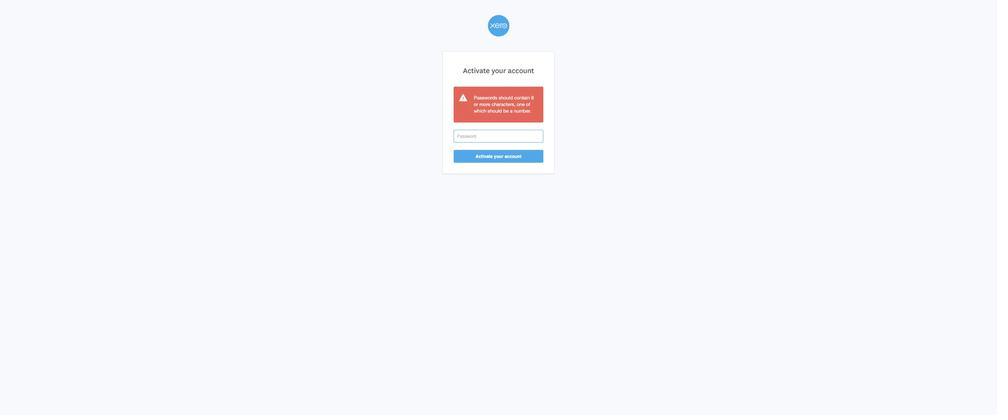 Task type: vqa. For each thing, say whether or not it's contained in the screenshot.
characters,
yes



Task type: describe. For each thing, give the bounding box(es) containing it.
activate your account
[[463, 67, 534, 75]]

contain
[[514, 95, 530, 101]]

number.
[[514, 109, 531, 114]]

passwords should contain 8 or more characters, one of which should be a number.
[[474, 95, 534, 114]]

a
[[510, 109, 513, 114]]

of
[[526, 102, 530, 107]]

account
[[508, 67, 534, 75]]

one
[[517, 102, 525, 107]]

be
[[503, 109, 509, 114]]

1 vertical spatial should
[[488, 109, 502, 114]]

more
[[480, 102, 491, 107]]

activate
[[463, 67, 490, 75]]



Task type: locate. For each thing, give the bounding box(es) containing it.
which
[[474, 109, 487, 114]]

Password password field
[[454, 130, 544, 143]]

characters,
[[492, 102, 516, 107]]

None submit
[[454, 150, 544, 163]]

0 vertical spatial should
[[499, 95, 513, 101]]

8
[[531, 95, 534, 101]]

or
[[474, 102, 478, 107]]

passwords
[[474, 95, 497, 101]]

should
[[499, 95, 513, 101], [488, 109, 502, 114]]

should down characters,
[[488, 109, 502, 114]]

should up characters,
[[499, 95, 513, 101]]

your
[[492, 67, 506, 75]]



